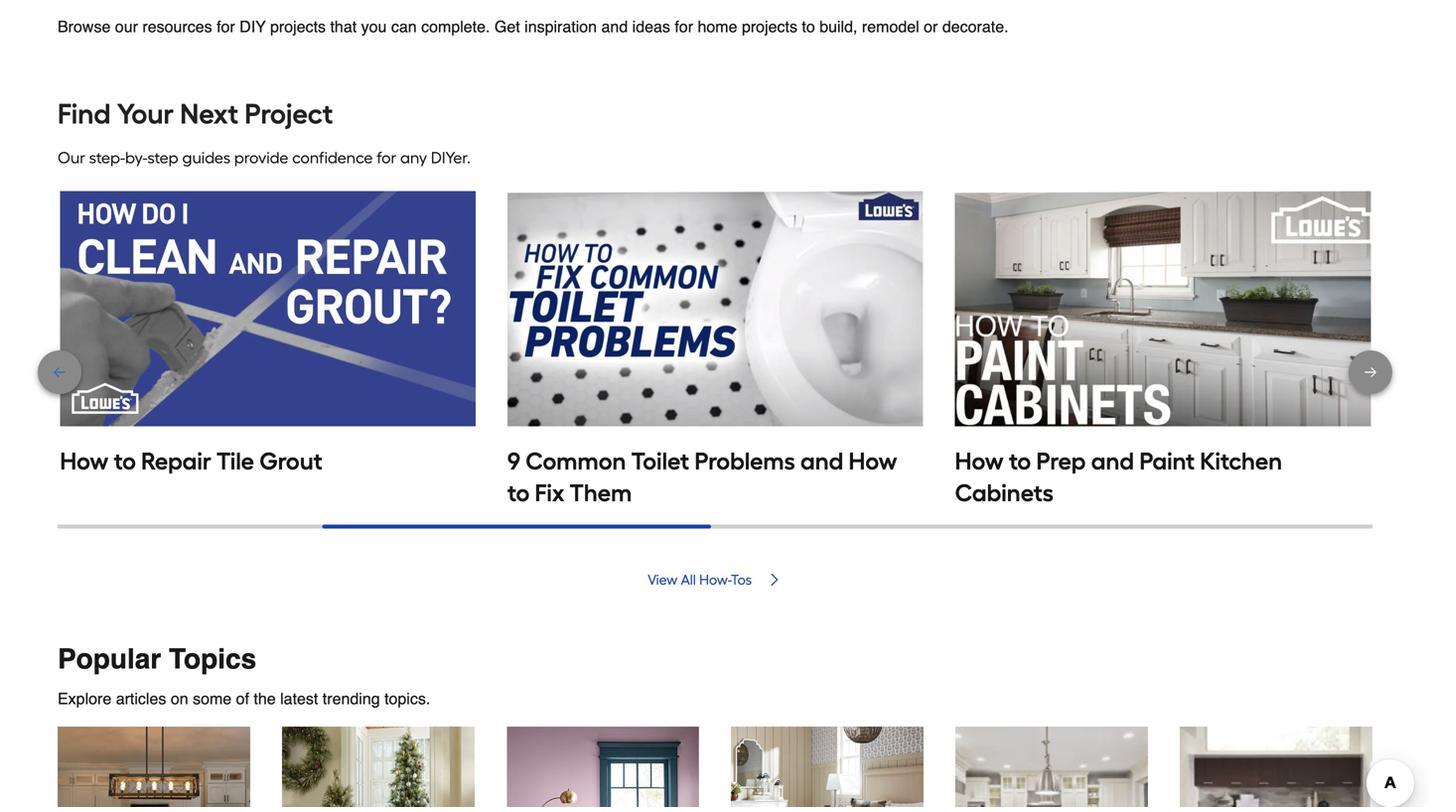 Task type: describe. For each thing, give the bounding box(es) containing it.
topics.
[[384, 690, 430, 708]]

9 common toilet problems and how to fix them link
[[507, 191, 923, 509]]

a white kitchen, stainless steel appliances, butcher block center island and dark wood flooring. image
[[955, 727, 1148, 807]]

9
[[507, 447, 520, 476]]

to inside 9 common toilet problems and how to fix them
[[507, 479, 530, 508]]

some
[[193, 690, 232, 708]]

of
[[236, 690, 249, 708]]

the
[[254, 690, 276, 708]]

guides
[[182, 148, 230, 167]]

browse
[[58, 17, 111, 36]]

step-
[[89, 148, 125, 167]]

white side-by-side washer and dryer set between brown cabinets in a laundry room with a window. image
[[1180, 727, 1372, 807]]

you
[[361, 17, 387, 36]]

browse our resources for diy projects that you can complete. get inspiration and ideas for home projects to build, remodel or decorate.
[[58, 17, 1008, 36]]

to inside "how to prep and paint kitchen cabinets"
[[1009, 447, 1031, 476]]

project
[[245, 97, 333, 131]]

1 horizontal spatial for
[[377, 148, 396, 167]]

any
[[400, 148, 427, 167]]

tos
[[731, 572, 752, 588]]

build,
[[819, 17, 857, 36]]

how to prep and paint kitchen cabinets
[[955, 447, 1282, 508]]

kitchen
[[1200, 447, 1282, 476]]

how-
[[699, 572, 731, 588]]

by-
[[125, 148, 147, 167]]

popular topics
[[58, 644, 256, 675]]

how inside 9 common toilet problems and how to fix them
[[849, 447, 897, 476]]

find
[[58, 97, 111, 131]]

that
[[330, 17, 357, 36]]

2 projects from the left
[[742, 17, 797, 36]]

tile
[[216, 447, 254, 476]]

0 horizontal spatial and
[[601, 17, 628, 36]]

chevron right image
[[766, 572, 782, 588]]

a living room with a violet accent wall, a window with blue casing and a gray sofa. image
[[506, 727, 699, 807]]

grout
[[259, 447, 322, 476]]

find your next project heading
[[58, 94, 1372, 134]]

a farmhouse-style hanging light with five lighted bulbs over a kitchen island. image
[[58, 727, 250, 807]]

provide
[[234, 148, 288, 167]]

on
[[171, 690, 188, 708]]

cabinets
[[955, 479, 1054, 508]]

1 projects from the left
[[270, 17, 326, 36]]

how to repair tile grout link
[[60, 191, 476, 477]]

how for how to prep and paint kitchen cabinets
[[955, 447, 1004, 476]]



Task type: locate. For each thing, give the bounding box(es) containing it.
how
[[60, 447, 109, 476], [849, 447, 897, 476], [955, 447, 1004, 476]]

how for how to repair tile grout
[[60, 447, 109, 476]]

home
[[698, 17, 737, 36]]

inspiration
[[524, 17, 597, 36]]

view all how-tos link
[[58, 572, 1372, 588]]

common
[[526, 447, 626, 476]]

trending
[[323, 690, 380, 708]]

find your next project
[[58, 97, 333, 131]]

to up cabinets
[[1009, 447, 1031, 476]]

3 how from the left
[[955, 447, 1004, 476]]

popular
[[58, 644, 161, 675]]

repair
[[141, 447, 211, 476]]

diy
[[240, 17, 266, 36]]

fix
[[535, 479, 564, 508]]

prep
[[1036, 447, 1086, 476]]

step
[[147, 148, 178, 167]]

9 common toilet problems and how to fix them
[[507, 447, 897, 508]]

our step-by-step guides provide confidence for any diyer.
[[58, 148, 471, 167]]

for
[[217, 17, 235, 36], [675, 17, 693, 36], [377, 148, 396, 167]]

and inside 9 common toilet problems and how to fix them
[[800, 447, 843, 476]]

and inside "how to prep and paint kitchen cabinets"
[[1091, 447, 1134, 476]]

our
[[115, 17, 138, 36]]

can
[[391, 17, 417, 36]]

how to repair tile grout
[[60, 447, 322, 476]]

projects
[[270, 17, 326, 36], [742, 17, 797, 36]]

2 horizontal spatial for
[[675, 17, 693, 36]]

our
[[58, 148, 85, 167]]

how inside "how to prep and paint kitchen cabinets"
[[955, 447, 1004, 476]]

and right problems
[[800, 447, 843, 476]]

projects right home
[[742, 17, 797, 36]]

explore articles on some of the latest trending topics.
[[58, 690, 430, 708]]

latest
[[280, 690, 318, 708]]

problems
[[694, 447, 795, 476]]

0 horizontal spatial for
[[217, 17, 235, 36]]

a bedroom with brown wood paneling, a white dresser and a bed with beige and brown blankets. image
[[731, 727, 924, 807]]

1 horizontal spatial and
[[800, 447, 843, 476]]

1 horizontal spatial how
[[849, 447, 897, 476]]

articles
[[116, 690, 166, 708]]

complete.
[[421, 17, 490, 36]]

1 how from the left
[[60, 447, 109, 476]]

resources
[[142, 17, 212, 36]]

diyer.
[[431, 148, 471, 167]]

and right prep
[[1091, 447, 1134, 476]]

for right ideas
[[675, 17, 693, 36]]

2 horizontal spatial how
[[955, 447, 1004, 476]]

get
[[494, 17, 520, 36]]

ideas
[[632, 17, 670, 36]]

0 horizontal spatial projects
[[270, 17, 326, 36]]

paint
[[1139, 447, 1195, 476]]

for left any at the top of page
[[377, 148, 396, 167]]

next
[[180, 97, 238, 131]]

projects right diy
[[270, 17, 326, 36]]

your
[[117, 97, 174, 131]]

a living room and sunroom decorated with lighted christmas trees, a wreath and garland. image
[[282, 727, 475, 807]]

decorate.
[[942, 17, 1008, 36]]

toilet
[[631, 447, 689, 476]]

for left diy
[[217, 17, 235, 36]]

them
[[570, 479, 632, 508]]

remodel
[[862, 17, 919, 36]]

how to prep and paint kitchen cabinets link
[[955, 191, 1371, 509]]

and left ideas
[[601, 17, 628, 36]]

to
[[802, 17, 815, 36], [114, 447, 136, 476], [1009, 447, 1031, 476], [507, 479, 530, 508]]

2 horizontal spatial and
[[1091, 447, 1134, 476]]

explore
[[58, 690, 111, 708]]

2 how from the left
[[849, 447, 897, 476]]

and
[[601, 17, 628, 36], [800, 447, 843, 476], [1091, 447, 1134, 476]]

to left "fix"
[[507, 479, 530, 508]]

confidence
[[292, 148, 373, 167]]

to left repair on the left bottom of page
[[114, 447, 136, 476]]

to left build, in the top right of the page
[[802, 17, 815, 36]]

view
[[648, 572, 678, 588]]

all
[[681, 572, 696, 588]]

view all how-tos
[[648, 572, 752, 588]]

1 horizontal spatial projects
[[742, 17, 797, 36]]

0 horizontal spatial how
[[60, 447, 109, 476]]

or
[[924, 17, 938, 36]]

topics
[[169, 644, 256, 675]]



Task type: vqa. For each thing, say whether or not it's contained in the screenshot.
Fencing & Gates link on the bottom of page
no



